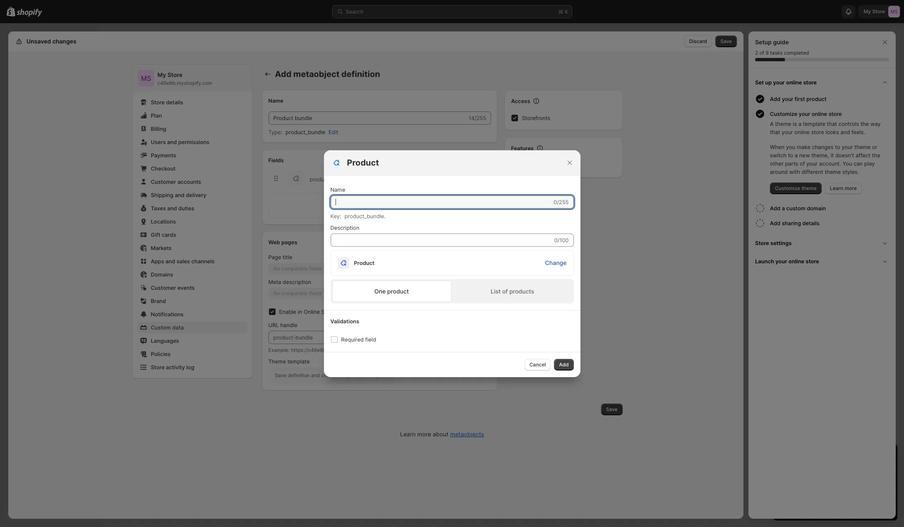 Task type: vqa. For each thing, say whether or not it's contained in the screenshot.
c48e6b.myshopify.com
yes



Task type: describe. For each thing, give the bounding box(es) containing it.
search
[[346, 8, 364, 15]]

customize theme
[[776, 185, 817, 191]]

custom
[[151, 324, 171, 331]]

product inside button
[[387, 288, 409, 295]]

custom data
[[151, 324, 184, 331]]

languages
[[151, 337, 179, 344]]

in
[[298, 308, 302, 315]]

events
[[178, 284, 195, 291]]

theme
[[269, 358, 286, 365]]

domains
[[151, 271, 173, 278]]

taxes and duties
[[151, 205, 194, 212]]

2
[[756, 50, 759, 56]]

add for add sharing details
[[771, 220, 781, 226]]

cards
[[162, 231, 176, 238]]

details inside store details link
[[166, 99, 183, 106]]

gift cards link
[[138, 229, 247, 241]]

cancel button
[[525, 359, 551, 370]]

pages
[[282, 239, 298, 246]]

theme down account. at the top right of page
[[825, 169, 842, 175]]

plan
[[151, 112, 162, 119]]

learn more
[[831, 185, 857, 191]]

handle}
[[436, 347, 453, 353]]

store down store settings button
[[806, 258, 820, 265]]

store for store settings
[[756, 240, 770, 246]]

description
[[283, 279, 311, 285]]

launch your online store button
[[752, 252, 893, 270]]

and for permissions
[[167, 139, 177, 145]]

k
[[565, 8, 569, 15]]

Name text field
[[331, 195, 552, 208]]

discard
[[690, 38, 708, 44]]

store settings
[[756, 240, 792, 246]]

0 horizontal spatial that
[[771, 129, 781, 135]]

⌘
[[559, 8, 564, 15]]

web pages
[[269, 239, 298, 246]]

or
[[873, 144, 878, 150]]

discard button
[[685, 36, 713, 47]]

your inside a theme is a template that controls the way that your online store looks and feels.
[[782, 129, 794, 135]]

product dialog
[[0, 150, 905, 377]]

brand
[[151, 298, 166, 304]]

add a custom domain button
[[771, 201, 893, 216]]

customize your online store button
[[771, 106, 893, 120]]

first
[[795, 96, 806, 102]]

save definition and create entry to add template
[[275, 372, 389, 378]]

store down add your first product button in the right of the page
[[829, 111, 842, 117]]

learn for learn more about metaobjects
[[400, 431, 416, 438]]

a inside button
[[782, 205, 786, 212]]

add for add your first product
[[771, 96, 781, 102]]

completed
[[785, 50, 810, 56]]

a
[[771, 120, 774, 127]]

billing
[[151, 125, 166, 132]]

key:
[[331, 213, 341, 219]]

storefronts
[[522, 115, 551, 121]]

launch your online store
[[756, 258, 820, 265]]

store for store details
[[151, 99, 165, 106]]

permissions
[[178, 139, 210, 145]]

customize your online store element
[[754, 120, 893, 194]]

my
[[158, 71, 166, 78]]

0 horizontal spatial save button
[[601, 404, 623, 415]]

1 vertical spatial product
[[354, 259, 375, 266]]

tasks
[[771, 50, 783, 56]]

name inside the settings dialog
[[269, 97, 284, 104]]

guide
[[774, 39, 789, 46]]

data
[[172, 324, 184, 331]]

validations
[[331, 318, 360, 324]]

product_bundle. button
[[262, 168, 498, 189]]

when
[[771, 144, 785, 150]]

new
[[800, 152, 811, 159]]

switch
[[771, 152, 787, 159]]

product_bundle. inside product dialog
[[345, 213, 386, 219]]

and for sales
[[166, 258, 175, 265]]

access
[[511, 98, 531, 104]]

2 horizontal spatial to
[[836, 144, 841, 150]]

9
[[766, 50, 769, 56]]

customer for customer accounts
[[151, 178, 176, 185]]

list
[[491, 288, 501, 295]]

setup guide
[[756, 39, 789, 46]]

store up the first
[[804, 79, 817, 86]]

the inside 'when you make changes to your theme or switch to a new theme, it doesn't affect the other parts of your account. you can play around with different theme styles.'
[[873, 152, 881, 159]]

of for products
[[503, 288, 508, 295]]

product-
[[381, 347, 402, 353]]

your inside button
[[782, 96, 794, 102]]

locations link
[[138, 216, 247, 227]]

save for the leftmost save button
[[606, 406, 618, 412]]

doesn't
[[836, 152, 855, 159]]

custom
[[787, 205, 806, 212]]

metaobjects link
[[451, 431, 484, 438]]

meta
[[269, 279, 281, 285]]

required
[[341, 336, 364, 343]]

1 horizontal spatial save button
[[716, 36, 737, 47]]

of inside 'when you make changes to your theme or switch to a new theme, it doesn't affect the other parts of your account. you can play around with different theme styles.'
[[800, 160, 806, 167]]

checkout
[[151, 165, 176, 172]]

features
[[511, 145, 534, 152]]

changes inside 'when you make changes to your theme or switch to a new theme, it doesn't affect the other parts of your account. you can play around with different theme styles.'
[[813, 144, 834, 150]]

customize for customize theme
[[776, 185, 801, 191]]

controls
[[839, 120, 860, 127]]

taxes and duties link
[[138, 202, 247, 214]]

my store image
[[138, 70, 154, 87]]

set up your online store button
[[752, 73, 893, 92]]

save for the rightmost save button
[[721, 38, 732, 44]]

page title
[[269, 254, 293, 260]]

Description text field
[[331, 233, 553, 247]]

more for learn more
[[845, 185, 857, 191]]

change
[[546, 259, 567, 266]]

one product button
[[332, 281, 452, 302]]

a theme is a template that controls the way that your online store looks and feels.
[[771, 120, 881, 135]]

a inside 'when you make changes to your theme or switch to a new theme, it doesn't affect the other parts of your account. you can play around with different theme styles.'
[[795, 152, 798, 159]]

online
[[304, 308, 320, 315]]

c48e6b.myshopify.com
[[158, 80, 213, 86]]

products
[[510, 288, 535, 295]]

customer events link
[[138, 282, 247, 294]]

1 vertical spatial to
[[789, 152, 794, 159]]

add your first product
[[771, 96, 827, 102]]

create
[[321, 372, 336, 378]]

shipping and delivery link
[[138, 189, 247, 201]]

url handle
[[269, 322, 298, 328]]

channels
[[191, 258, 215, 265]]

store for store activity log
[[151, 364, 165, 371]]

other
[[771, 160, 784, 167]]

set
[[756, 79, 764, 86]]

your trial just started element
[[774, 466, 898, 520]]

a inside a theme is a template that controls the way that your online store looks and feels.
[[799, 120, 802, 127]]

list of products
[[491, 288, 535, 295]]



Task type: locate. For each thing, give the bounding box(es) containing it.
1 vertical spatial template
[[288, 358, 310, 365]]

affect
[[856, 152, 871, 159]]

of inside button
[[503, 288, 508, 295]]

1 horizontal spatial changes
[[813, 144, 834, 150]]

0 horizontal spatial learn
[[400, 431, 416, 438]]

0 horizontal spatial template
[[288, 358, 310, 365]]

custom data link
[[138, 322, 247, 333]]

more down the styles. at top
[[845, 185, 857, 191]]

to down you
[[789, 152, 794, 159]]

learn up add a custom domain button
[[831, 185, 844, 191]]

metaobject
[[294, 69, 340, 79]]

launch
[[756, 258, 775, 265]]

looks
[[826, 129, 840, 135]]

to inside the settings dialog
[[351, 372, 356, 378]]

add inside button
[[771, 96, 781, 102]]

0 horizontal spatial to
[[351, 372, 356, 378]]

store left looks
[[812, 129, 825, 135]]

online down settings
[[789, 258, 805, 265]]

online down is
[[795, 129, 810, 135]]

changes right unsaved
[[52, 38, 76, 45]]

1 vertical spatial a
[[795, 152, 798, 159]]

2 horizontal spatial save
[[721, 38, 732, 44]]

details down c48e6b.myshopify.com
[[166, 99, 183, 106]]

1 horizontal spatial the
[[873, 152, 881, 159]]

notifications
[[151, 311, 184, 318]]

and inside users and permissions link
[[167, 139, 177, 145]]

store up plan
[[151, 99, 165, 106]]

a left new
[[795, 152, 798, 159]]

markets
[[151, 245, 172, 251]]

0 horizontal spatial definition
[[288, 372, 310, 378]]

product_bundle. up description
[[345, 213, 386, 219]]

add right mark add sharing details as done image
[[771, 220, 781, 226]]

one product
[[375, 288, 409, 295]]

learn for learn more
[[831, 185, 844, 191]]

1 horizontal spatial a
[[795, 152, 798, 159]]

brand link
[[138, 295, 247, 307]]

your left the first
[[782, 96, 794, 102]]

when you make changes to your theme or switch to a new theme, it doesn't affect the other parts of your account. you can play around with different theme styles.
[[771, 144, 881, 175]]

product_bundle. inside product_bundle. button
[[310, 176, 351, 183]]

theme up affect
[[855, 144, 871, 150]]

a right is
[[799, 120, 802, 127]]

is
[[793, 120, 797, 127]]

store inside my store c48e6b.myshopify.com
[[168, 71, 183, 78]]

account.
[[820, 160, 842, 167]]

customize for customize your online store
[[771, 111, 798, 117]]

2 of 9 tasks completed
[[756, 50, 810, 56]]

2 vertical spatial of
[[503, 288, 508, 295]]

shipping and delivery
[[151, 192, 207, 198]]

styles.
[[843, 169, 860, 175]]

add
[[358, 372, 367, 378]]

0 vertical spatial changes
[[52, 38, 76, 45]]

fields
[[269, 157, 284, 164]]

1 horizontal spatial of
[[760, 50, 765, 56]]

up
[[766, 79, 772, 86]]

0 vertical spatial details
[[166, 99, 183, 106]]

details down domain
[[803, 220, 820, 226]]

field
[[366, 336, 377, 343]]

your
[[774, 79, 785, 86], [782, 96, 794, 102], [799, 111, 811, 117], [782, 129, 794, 135], [842, 144, 854, 150], [807, 160, 818, 167], [776, 258, 788, 265]]

meta description
[[269, 279, 311, 285]]

add a custom domain
[[771, 205, 826, 212]]

1 vertical spatial save button
[[601, 404, 623, 415]]

0 vertical spatial save
[[721, 38, 732, 44]]

url
[[269, 322, 279, 328]]

customer down checkout
[[151, 178, 176, 185]]

product right one
[[387, 288, 409, 295]]

and right taxes
[[167, 205, 177, 212]]

settings
[[771, 240, 792, 246]]

notifications link
[[138, 308, 247, 320]]

1 vertical spatial product
[[387, 288, 409, 295]]

mark add sharing details as done image
[[756, 218, 766, 228]]

policies link
[[138, 348, 247, 360]]

0 vertical spatial more
[[845, 185, 857, 191]]

different
[[802, 169, 824, 175]]

store inside a theme is a template that controls the way that your online store looks and feels.
[[812, 129, 825, 135]]

setup
[[756, 39, 772, 46]]

1 vertical spatial customize
[[776, 185, 801, 191]]

about
[[433, 431, 449, 438]]

1 horizontal spatial that
[[827, 120, 838, 127]]

product inside button
[[807, 96, 827, 102]]

customer accounts
[[151, 178, 201, 185]]

markets link
[[138, 242, 247, 254]]

1 vertical spatial definition
[[288, 372, 310, 378]]

apps
[[151, 258, 164, 265]]

product up product_bundle. button
[[347, 158, 379, 167]]

store down 'policies'
[[151, 364, 165, 371]]

learn more about metaobjects
[[400, 431, 484, 438]]

1 horizontal spatial more
[[845, 185, 857, 191]]

1 vertical spatial changes
[[813, 144, 834, 150]]

the down or
[[873, 152, 881, 159]]

customize inside button
[[771, 111, 798, 117]]

changes up the theme,
[[813, 144, 834, 150]]

around
[[771, 169, 788, 175]]

changes
[[52, 38, 76, 45], [813, 144, 834, 150]]

details inside add sharing details button
[[803, 220, 820, 226]]

make
[[797, 144, 811, 150]]

product right the first
[[807, 96, 827, 102]]

customize up is
[[771, 111, 798, 117]]

and for delivery
[[175, 192, 185, 198]]

feels.
[[852, 129, 866, 135]]

unsaved
[[27, 38, 51, 45]]

2 horizontal spatial a
[[799, 120, 802, 127]]

2 horizontal spatial of
[[800, 160, 806, 167]]

required field
[[341, 336, 377, 343]]

shopify image
[[17, 9, 42, 17]]

2 vertical spatial to
[[351, 372, 356, 378]]

0 vertical spatial of
[[760, 50, 765, 56]]

to
[[836, 144, 841, 150], [789, 152, 794, 159], [351, 372, 356, 378]]

0 vertical spatial definition
[[342, 69, 380, 79]]

one
[[375, 288, 386, 295]]

and inside apps and sales channels link
[[166, 258, 175, 265]]

more for learn more about metaobjects
[[418, 431, 431, 438]]

the up "feels." at the top right
[[861, 120, 870, 127]]

theme down different in the right top of the page
[[802, 185, 817, 191]]

add inside the settings dialog
[[275, 69, 292, 79]]

add left metaobject
[[275, 69, 292, 79]]

product_bundle. up key:
[[310, 176, 351, 183]]

0 vertical spatial to
[[836, 144, 841, 150]]

and right apps
[[166, 258, 175, 265]]

way
[[871, 120, 881, 127]]

and for duties
[[167, 205, 177, 212]]

apps and sales channels
[[151, 258, 215, 265]]

log
[[186, 364, 194, 371]]

shop settings menu element
[[133, 65, 252, 378]]

2 vertical spatial a
[[782, 205, 786, 212]]

1 horizontal spatial definition
[[342, 69, 380, 79]]

0 vertical spatial save button
[[716, 36, 737, 47]]

entry
[[338, 372, 350, 378]]

2 customer from the top
[[151, 284, 176, 291]]

add for add metaobject definition
[[275, 69, 292, 79]]

changes inside the settings dialog
[[52, 38, 76, 45]]

0 horizontal spatial the
[[861, 120, 870, 127]]

users and permissions link
[[138, 136, 247, 148]]

store right online
[[322, 308, 335, 315]]

edit
[[329, 129, 339, 135]]

and inside shipping and delivery link
[[175, 192, 185, 198]]

and left create
[[311, 372, 320, 378]]

0 vertical spatial customize
[[771, 111, 798, 117]]

your right the 'launch'
[[776, 258, 788, 265]]

example: https://c48e6b.myshopify.com/pages/
[[269, 347, 381, 353]]

store inside store activity log link
[[151, 364, 165, 371]]

your up "doesn't"
[[842, 144, 854, 150]]

theme right a
[[776, 120, 792, 127]]

online
[[787, 79, 803, 86], [812, 111, 828, 117], [795, 129, 810, 135], [789, 258, 805, 265]]

you
[[787, 144, 796, 150]]

2 vertical spatial template
[[368, 372, 389, 378]]

store inside store settings button
[[756, 240, 770, 246]]

that up looks
[[827, 120, 838, 127]]

1 horizontal spatial template
[[368, 372, 389, 378]]

0 horizontal spatial of
[[503, 288, 508, 295]]

2 vertical spatial save
[[606, 406, 618, 412]]

add right "mark add a custom domain as done" icon
[[771, 205, 781, 212]]

online up the add your first product
[[787, 79, 803, 86]]

page
[[269, 254, 281, 260]]

0 horizontal spatial product
[[387, 288, 409, 295]]

type: product_bundle edit
[[269, 129, 339, 135]]

0 vertical spatial customer
[[151, 178, 176, 185]]

0 vertical spatial product_bundle.
[[310, 176, 351, 183]]

store inside store details link
[[151, 99, 165, 106]]

0 vertical spatial the
[[861, 120, 870, 127]]

1 vertical spatial learn
[[400, 431, 416, 438]]

0 horizontal spatial more
[[418, 431, 431, 438]]

theme inside a theme is a template that controls the way that your online store looks and feels.
[[776, 120, 792, 127]]

add down up
[[771, 96, 781, 102]]

add for add a custom domain
[[771, 205, 781, 212]]

0 horizontal spatial a
[[782, 205, 786, 212]]

2 horizontal spatial template
[[804, 120, 826, 127]]

to left add
[[351, 372, 356, 378]]

and
[[841, 129, 851, 135], [167, 139, 177, 145], [175, 192, 185, 198], [167, 205, 177, 212], [166, 258, 175, 265], [311, 372, 320, 378]]

1 horizontal spatial details
[[803, 220, 820, 226]]

1 vertical spatial product_bundle.
[[345, 213, 386, 219]]

0 vertical spatial product
[[347, 158, 379, 167]]

activity
[[166, 364, 185, 371]]

sharing
[[782, 220, 802, 226]]

and inside taxes and duties link
[[167, 205, 177, 212]]

0 horizontal spatial save
[[275, 372, 287, 378]]

learn inside the settings dialog
[[400, 431, 416, 438]]

customize down with
[[776, 185, 801, 191]]

users
[[151, 139, 166, 145]]

template right add
[[368, 372, 389, 378]]

customer events
[[151, 284, 195, 291]]

more left "about"
[[418, 431, 431, 438]]

billing link
[[138, 123, 247, 135]]

customer down domains
[[151, 284, 176, 291]]

0 horizontal spatial details
[[166, 99, 183, 106]]

of down new
[[800, 160, 806, 167]]

web
[[269, 239, 280, 246]]

online inside a theme is a template that controls the way that your online store looks and feels.
[[795, 129, 810, 135]]

delivery
[[186, 192, 207, 198]]

more inside the settings dialog
[[418, 431, 431, 438]]

0 vertical spatial template
[[804, 120, 826, 127]]

1 vertical spatial the
[[873, 152, 881, 159]]

1 horizontal spatial name
[[331, 186, 346, 193]]

0 vertical spatial a
[[799, 120, 802, 127]]

to up "doesn't"
[[836, 144, 841, 150]]

cancel
[[530, 361, 546, 367]]

mark add a custom domain as done image
[[756, 203, 766, 213]]

1 vertical spatial name
[[331, 186, 346, 193]]

0 vertical spatial name
[[269, 97, 284, 104]]

of right 2
[[760, 50, 765, 56]]

1 customer from the top
[[151, 178, 176, 185]]

of for 9
[[760, 50, 765, 56]]

that down a
[[771, 129, 781, 135]]

payments link
[[138, 149, 247, 161]]

theme template
[[269, 358, 310, 365]]

learn more link
[[826, 183, 862, 194]]

save
[[721, 38, 732, 44], [275, 372, 287, 378], [606, 406, 618, 412]]

1 vertical spatial details
[[803, 220, 820, 226]]

the inside a theme is a template that controls the way that your online store looks and feels.
[[861, 120, 870, 127]]

template inside a theme is a template that controls the way that your online store looks and feels.
[[804, 120, 826, 127]]

languages link
[[138, 335, 247, 347]]

0 vertical spatial that
[[827, 120, 838, 127]]

store up the 'launch'
[[756, 240, 770, 246]]

1 horizontal spatial learn
[[831, 185, 844, 191]]

your up different in the right top of the page
[[807, 160, 818, 167]]

more inside "learn more" link
[[845, 185, 857, 191]]

⌘ k
[[559, 8, 569, 15]]

template right 'theme'
[[288, 358, 310, 365]]

settings dialog
[[8, 31, 744, 519]]

name up key:
[[331, 186, 346, 193]]

customer for customer events
[[151, 284, 176, 291]]

add right cancel
[[559, 361, 569, 367]]

1 horizontal spatial save
[[606, 406, 618, 412]]

learn inside "learn more" link
[[831, 185, 844, 191]]

1 vertical spatial customer
[[151, 284, 176, 291]]

and right users
[[167, 139, 177, 145]]

0 vertical spatial product
[[807, 96, 827, 102]]

sales
[[177, 258, 190, 265]]

gift
[[151, 231, 160, 238]]

1 horizontal spatial to
[[789, 152, 794, 159]]

product up one
[[354, 259, 375, 266]]

0 horizontal spatial name
[[269, 97, 284, 104]]

your down the first
[[799, 111, 811, 117]]

1 horizontal spatial product
[[807, 96, 827, 102]]

name up type:
[[269, 97, 284, 104]]

setup guide dialog
[[749, 31, 896, 519]]

online up a theme is a template that controls the way that your online store looks and feels.
[[812, 111, 828, 117]]

more
[[845, 185, 857, 191], [418, 431, 431, 438]]

your right up
[[774, 79, 785, 86]]

your down is
[[782, 129, 794, 135]]

domains link
[[138, 269, 247, 280]]

1 vertical spatial that
[[771, 129, 781, 135]]

0 vertical spatial learn
[[831, 185, 844, 191]]

template down customize your online store
[[804, 120, 826, 127]]

metaobjects
[[451, 431, 484, 438]]

1 vertical spatial more
[[418, 431, 431, 438]]

of right list
[[503, 288, 508, 295]]

add inside product dialog
[[559, 361, 569, 367]]

and inside a theme is a template that controls the way that your online store looks and feels.
[[841, 129, 851, 135]]

customer
[[151, 178, 176, 185], [151, 284, 176, 291]]

learn left "about"
[[400, 431, 416, 438]]

a left 'custom'
[[782, 205, 786, 212]]

product_bundle.
[[310, 176, 351, 183], [345, 213, 386, 219]]

plan link
[[138, 110, 247, 121]]

and down customer accounts
[[175, 192, 185, 198]]

store up c48e6b.myshopify.com
[[168, 71, 183, 78]]

key: product_bundle.
[[331, 213, 386, 219]]

1 vertical spatial save
[[275, 372, 287, 378]]

name inside product dialog
[[331, 186, 346, 193]]

1 vertical spatial of
[[800, 160, 806, 167]]

0 horizontal spatial changes
[[52, 38, 76, 45]]

locations
[[151, 218, 176, 225]]

and down controls
[[841, 129, 851, 135]]

checkout link
[[138, 163, 247, 174]]



